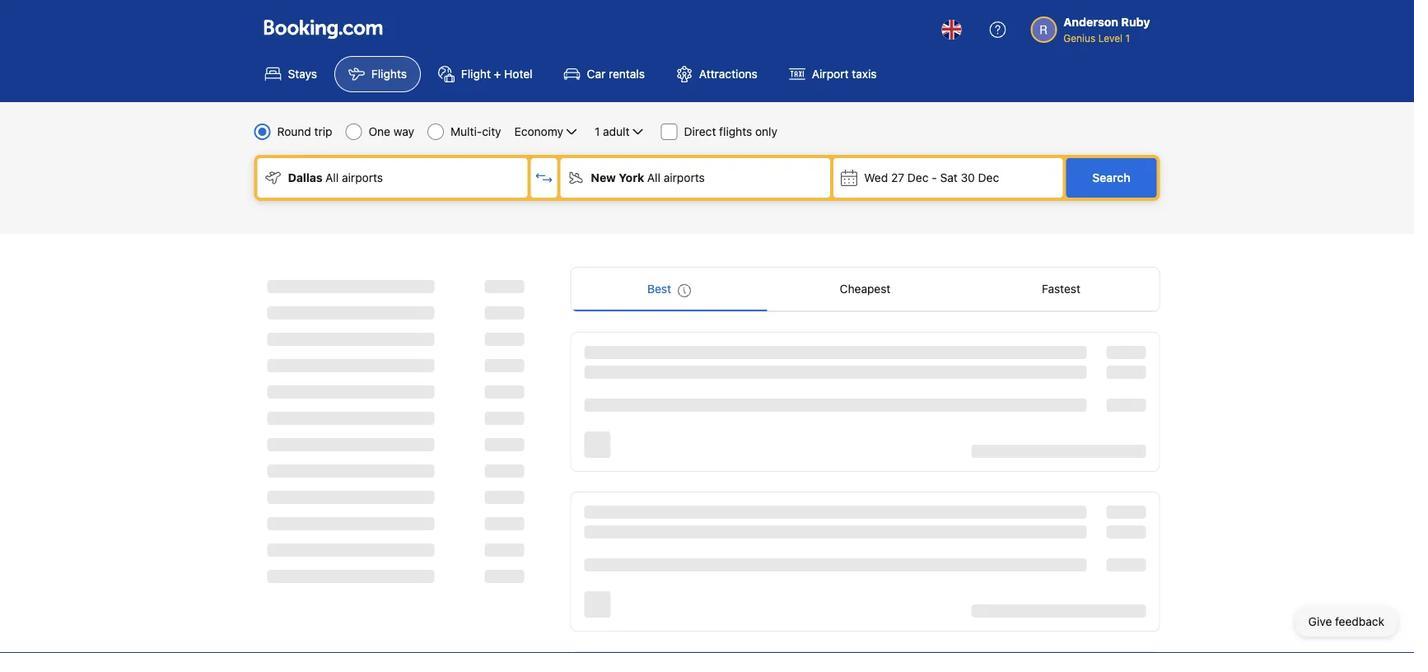 Task type: locate. For each thing, give the bounding box(es) containing it.
wed 27 dec - sat 30 dec button
[[834, 158, 1063, 198]]

1 dec from the left
[[908, 171, 929, 185]]

wed
[[864, 171, 888, 185]]

dec
[[908, 171, 929, 185], [978, 171, 999, 185]]

best
[[647, 282, 671, 296]]

-
[[932, 171, 937, 185]]

2 airports from the left
[[664, 171, 705, 185]]

taxis
[[852, 67, 877, 81]]

1 airports from the left
[[342, 171, 383, 185]]

all right dallas
[[326, 171, 339, 185]]

1 horizontal spatial airports
[[664, 171, 705, 185]]

give feedback button
[[1296, 607, 1398, 637]]

1 left adult
[[595, 125, 600, 138]]

flights
[[719, 125, 752, 138]]

airports
[[342, 171, 383, 185], [664, 171, 705, 185]]

1
[[1126, 32, 1130, 44], [595, 125, 600, 138]]

1 horizontal spatial dec
[[978, 171, 999, 185]]

tab list containing best
[[571, 268, 1159, 312]]

0 horizontal spatial dec
[[908, 171, 929, 185]]

one way
[[369, 125, 414, 138]]

0 horizontal spatial 1
[[595, 125, 600, 138]]

round trip
[[277, 125, 332, 138]]

dec left -
[[908, 171, 929, 185]]

adult
[[603, 125, 630, 138]]

all
[[326, 171, 339, 185], [647, 171, 661, 185]]

flights link
[[334, 56, 421, 92]]

airports down direct
[[664, 171, 705, 185]]

all right york
[[647, 171, 661, 185]]

round
[[277, 125, 311, 138]]

one
[[369, 125, 390, 138]]

trip
[[314, 125, 332, 138]]

27
[[891, 171, 905, 185]]

search button
[[1066, 158, 1157, 198]]

0 horizontal spatial airports
[[342, 171, 383, 185]]

dec right the 30
[[978, 171, 999, 185]]

1 right "level"
[[1126, 32, 1130, 44]]

1 horizontal spatial 1
[[1126, 32, 1130, 44]]

30
[[961, 171, 975, 185]]

0 vertical spatial 1
[[1126, 32, 1130, 44]]

booking.com logo image
[[264, 19, 383, 39], [264, 19, 383, 39]]

dallas all airports
[[288, 171, 383, 185]]

+
[[494, 67, 501, 81]]

genius
[[1064, 32, 1096, 44]]

direct flights only
[[684, 125, 778, 138]]

airport taxis link
[[775, 56, 891, 92]]

1 vertical spatial 1
[[595, 125, 600, 138]]

0 horizontal spatial all
[[326, 171, 339, 185]]

rentals
[[609, 67, 645, 81]]

attractions
[[699, 67, 758, 81]]

york
[[619, 171, 645, 185]]

tab list
[[571, 268, 1159, 312]]

1 horizontal spatial all
[[647, 171, 661, 185]]

flight
[[461, 67, 491, 81]]

airports down one
[[342, 171, 383, 185]]

1 adult button
[[593, 122, 648, 142]]

car
[[587, 67, 606, 81]]

city
[[482, 125, 501, 138]]

cheapest
[[840, 282, 891, 296]]

dallas
[[288, 171, 323, 185]]

way
[[394, 125, 414, 138]]



Task type: vqa. For each thing, say whether or not it's contained in the screenshot.
Baggage
no



Task type: describe. For each thing, give the bounding box(es) containing it.
feedback
[[1335, 615, 1385, 629]]

airport
[[812, 67, 849, 81]]

1 adult
[[595, 125, 630, 138]]

flight + hotel link
[[424, 56, 547, 92]]

car rentals link
[[550, 56, 659, 92]]

give feedback
[[1309, 615, 1385, 629]]

only
[[755, 125, 778, 138]]

stays link
[[251, 56, 331, 92]]

1 inside popup button
[[595, 125, 600, 138]]

ruby
[[1121, 15, 1150, 29]]

wed 27 dec - sat 30 dec
[[864, 171, 999, 185]]

airport taxis
[[812, 67, 877, 81]]

best button
[[571, 268, 767, 311]]

fastest button
[[963, 268, 1159, 311]]

hotel
[[504, 67, 533, 81]]

1 inside anderson ruby genius level 1
[[1126, 32, 1130, 44]]

stays
[[288, 67, 317, 81]]

best image
[[678, 284, 691, 297]]

new york all airports
[[591, 171, 705, 185]]

anderson ruby genius level 1
[[1064, 15, 1150, 44]]

attractions link
[[662, 56, 772, 92]]

cheapest button
[[767, 268, 963, 311]]

multi-city
[[451, 125, 501, 138]]

car rentals
[[587, 67, 645, 81]]

1 all from the left
[[326, 171, 339, 185]]

2 dec from the left
[[978, 171, 999, 185]]

best image
[[678, 284, 691, 297]]

anderson
[[1064, 15, 1119, 29]]

sat
[[940, 171, 958, 185]]

new
[[591, 171, 616, 185]]

fastest
[[1042, 282, 1081, 296]]

give
[[1309, 615, 1332, 629]]

multi-
[[451, 125, 482, 138]]

flights
[[371, 67, 407, 81]]

economy
[[515, 125, 563, 138]]

flight + hotel
[[461, 67, 533, 81]]

level
[[1099, 32, 1123, 44]]

search
[[1093, 171, 1131, 185]]

2 all from the left
[[647, 171, 661, 185]]

direct
[[684, 125, 716, 138]]



